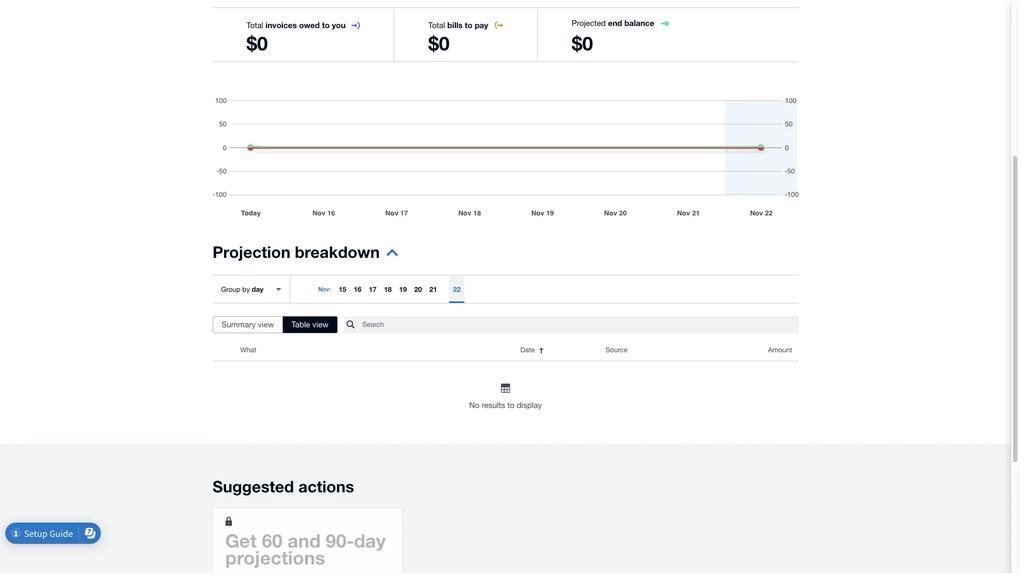 Task type: vqa. For each thing, say whether or not it's contained in the screenshot.
Projections
yes



Task type: describe. For each thing, give the bounding box(es) containing it.
source button
[[600, 340, 713, 361]]

day inside the get 60 and 90-day projections
[[354, 530, 386, 552]]

18 button
[[380, 276, 396, 303]]

22 nov 2023 element
[[449, 276, 465, 303]]

19
[[399, 285, 407, 294]]

total for you
[[247, 21, 263, 30]]

nov :
[[318, 286, 331, 293]]

list of upcoming transactions within the selected timeframe element
[[213, 340, 799, 412]]

total invoices owed to you $0
[[247, 20, 346, 55]]

no
[[469, 401, 480, 410]]

amount
[[768, 346, 792, 354]]

90-
[[326, 530, 354, 552]]

balance
[[625, 18, 655, 28]]

display
[[517, 401, 542, 410]]

$0 inside the total invoices owed to you $0
[[247, 32, 268, 55]]

view for table view
[[313, 320, 329, 329]]

group by day
[[221, 285, 264, 293]]

projected end balance
[[572, 18, 655, 28]]

no results to display
[[469, 401, 542, 410]]

projection breakdown view option group
[[213, 316, 338, 333]]

22
[[453, 285, 461, 294]]

17
[[369, 285, 377, 294]]

17 button
[[365, 276, 380, 303]]

and
[[288, 530, 321, 552]]

what button
[[234, 340, 514, 361]]

actions
[[299, 477, 354, 496]]

to inside the total invoices owed to you $0
[[322, 20, 330, 30]]

60
[[262, 530, 283, 552]]

table view
[[292, 320, 329, 329]]

invoices
[[266, 20, 297, 30]]

20 button
[[411, 276, 426, 303]]

:
[[329, 286, 331, 293]]

19 button
[[396, 276, 411, 303]]

summary
[[222, 320, 256, 329]]

you
[[332, 20, 346, 30]]

20
[[414, 285, 422, 294]]

pay
[[475, 20, 489, 30]]

view for summary view
[[258, 320, 274, 329]]



Task type: locate. For each thing, give the bounding box(es) containing it.
2 total from the left
[[429, 21, 445, 30]]

1 horizontal spatial day
[[354, 530, 386, 552]]

what
[[240, 346, 256, 354]]

15
[[339, 285, 347, 294]]

results
[[482, 401, 505, 410]]

source
[[606, 346, 628, 354]]

1 view from the left
[[258, 320, 274, 329]]

suggested
[[213, 477, 294, 496]]

get
[[225, 530, 257, 552]]

$0 down bills
[[429, 32, 450, 55]]

0 horizontal spatial view
[[258, 320, 274, 329]]

owed
[[299, 20, 320, 30]]

group
[[221, 285, 240, 293]]

total for $0
[[429, 21, 445, 30]]

16
[[354, 285, 362, 294]]

to right results
[[508, 401, 515, 410]]

to left "you" at top
[[322, 20, 330, 30]]

to inside total bills to pay $0
[[465, 20, 473, 30]]

to left pay
[[465, 20, 473, 30]]

21 button
[[426, 276, 441, 303]]

date button
[[514, 340, 600, 361]]

summary view
[[222, 320, 274, 329]]

by
[[242, 285, 250, 293]]

$0 inside total bills to pay $0
[[429, 32, 450, 55]]

3 $0 from the left
[[572, 32, 593, 55]]

projected
[[572, 19, 606, 28]]

total bills to pay $0
[[429, 20, 489, 55]]

total left invoices
[[247, 21, 263, 30]]

1 vertical spatial day
[[354, 530, 386, 552]]

total inside the total invoices owed to you $0
[[247, 21, 263, 30]]

table
[[292, 320, 310, 329]]

total inside total bills to pay $0
[[429, 21, 445, 30]]

Search for a document search field
[[363, 316, 799, 334]]

2 horizontal spatial to
[[508, 401, 515, 410]]

1 horizontal spatial view
[[313, 320, 329, 329]]

$0
[[247, 32, 268, 55], [429, 32, 450, 55], [572, 32, 593, 55]]

22 button
[[449, 276, 465, 303]]

end
[[608, 18, 622, 28]]

0 horizontal spatial $0
[[247, 32, 268, 55]]

2 $0 from the left
[[429, 32, 450, 55]]

21
[[430, 285, 437, 294]]

1 horizontal spatial to
[[465, 20, 473, 30]]

1 total from the left
[[247, 21, 263, 30]]

amount button
[[713, 340, 799, 361]]

view right table
[[313, 320, 329, 329]]

1 horizontal spatial total
[[429, 21, 445, 30]]

to for total bills to pay $0
[[465, 20, 473, 30]]

15 button
[[335, 276, 350, 303]]

breakdown
[[295, 243, 380, 262]]

view right summary
[[258, 320, 274, 329]]

date
[[521, 346, 535, 354]]

nov
[[318, 286, 329, 293]]

to inside list of upcoming transactions within the selected timeframe element
[[508, 401, 515, 410]]

18
[[384, 285, 392, 294]]

1 horizontal spatial $0
[[429, 32, 450, 55]]

view
[[258, 320, 274, 329], [313, 320, 329, 329]]

suggested actions
[[213, 477, 354, 496]]

0 horizontal spatial total
[[247, 21, 263, 30]]

projection breakdown button
[[213, 243, 398, 269]]

2 horizontal spatial $0
[[572, 32, 593, 55]]

projection
[[213, 243, 291, 262]]

$0 down invoices
[[247, 32, 268, 55]]

get 60 and 90-day projections
[[225, 530, 386, 569]]

16 button
[[350, 276, 365, 303]]

projection breakdown
[[213, 243, 380, 262]]

1 $0 from the left
[[247, 32, 268, 55]]

to for no results to display
[[508, 401, 515, 410]]

0 vertical spatial day
[[252, 285, 264, 293]]

to
[[322, 20, 330, 30], [465, 20, 473, 30], [508, 401, 515, 410]]

total left bills
[[429, 21, 445, 30]]

2 view from the left
[[313, 320, 329, 329]]

$0 down projected
[[572, 32, 593, 55]]

0 horizontal spatial to
[[322, 20, 330, 30]]

total
[[247, 21, 263, 30], [429, 21, 445, 30]]

day
[[252, 285, 264, 293], [354, 530, 386, 552]]

projections
[[225, 547, 325, 569]]

0 horizontal spatial day
[[252, 285, 264, 293]]

bills
[[448, 20, 463, 30]]



